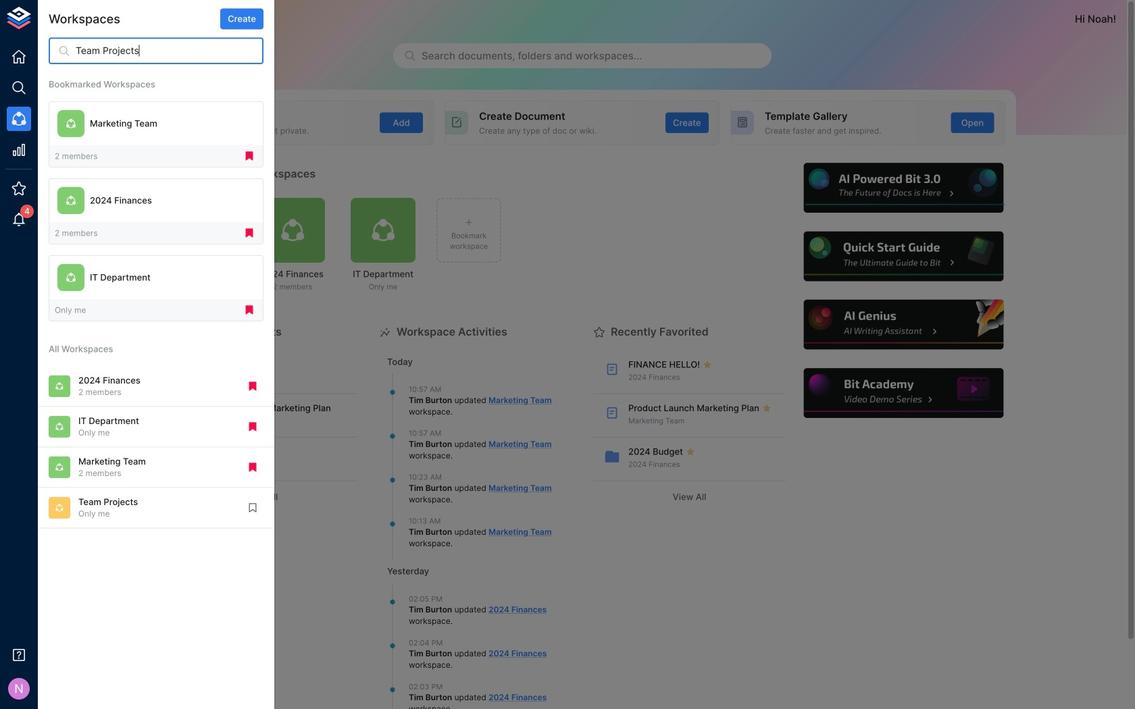 Task type: locate. For each thing, give the bounding box(es) containing it.
1 vertical spatial remove bookmark image
[[247, 380, 259, 392]]

remove bookmark image
[[243, 150, 255, 162], [247, 380, 259, 392]]

remove bookmark image
[[243, 227, 255, 239], [243, 304, 255, 316], [247, 421, 259, 433], [247, 461, 259, 474]]

help image
[[802, 161, 1005, 215], [802, 230, 1005, 283], [802, 298, 1005, 352], [802, 367, 1005, 420]]

3 help image from the top
[[802, 298, 1005, 352]]

1 help image from the top
[[802, 161, 1005, 215]]

Search Workspaces... text field
[[76, 38, 264, 64]]



Task type: describe. For each thing, give the bounding box(es) containing it.
2 help image from the top
[[802, 230, 1005, 283]]

0 vertical spatial remove bookmark image
[[243, 150, 255, 162]]

4 help image from the top
[[802, 367, 1005, 420]]

bookmark image
[[247, 502, 259, 514]]



Task type: vqa. For each thing, say whether or not it's contained in the screenshot.
brand at the bottom left
no



